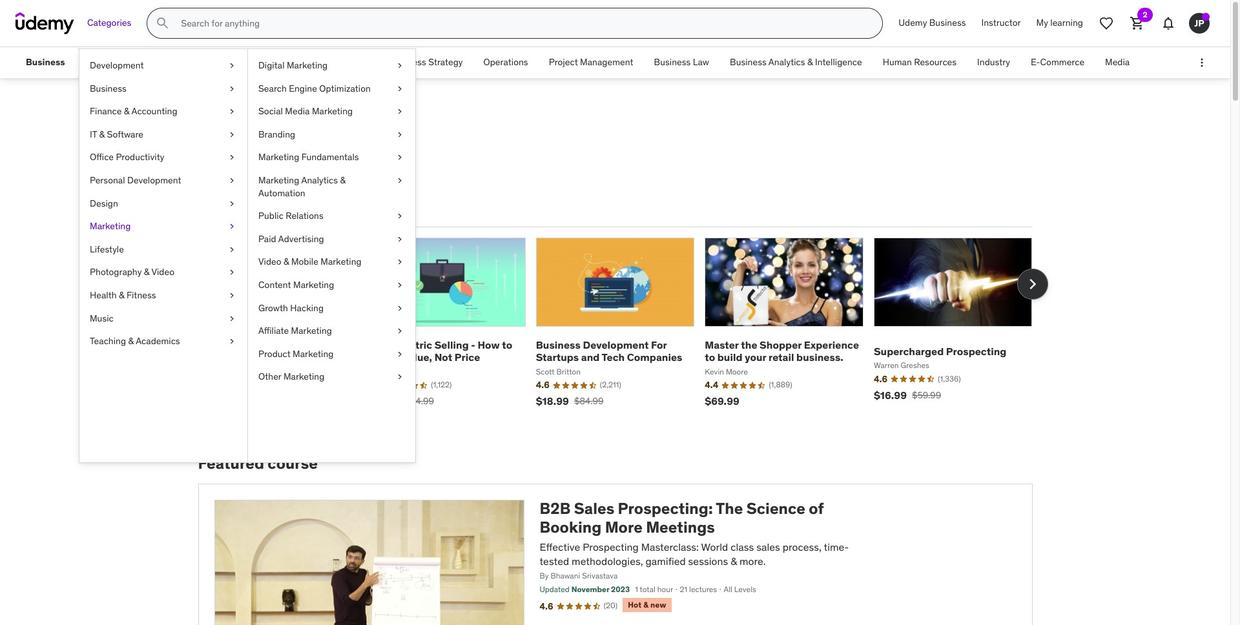 Task type: locate. For each thing, give the bounding box(es) containing it.
xsmall image inside business link
[[227, 82, 237, 95]]

1 horizontal spatial business link
[[79, 77, 247, 100]]

xsmall image inside 'lifestyle' link
[[227, 243, 237, 256]]

xsmall image for other marketing
[[395, 371, 405, 384]]

xsmall image inside content marketing link
[[395, 279, 405, 292]]

& right you
[[340, 174, 346, 186]]

0 vertical spatial prospecting
[[946, 345, 1007, 358]]

0 horizontal spatial business link
[[16, 47, 75, 78]]

xsmall image inside the marketing fundamentals link
[[395, 151, 405, 164]]

xsmall image inside affiliate marketing link
[[395, 325, 405, 338]]

1 vertical spatial development
[[127, 174, 181, 186]]

xsmall image inside the office productivity link
[[227, 151, 237, 164]]

xsmall image inside 'video & mobile marketing' link
[[395, 256, 405, 269]]

1 horizontal spatial media
[[1105, 56, 1130, 68]]

xsmall image inside "paid advertising" link
[[395, 233, 405, 246]]

to right "how"
[[502, 339, 512, 352]]

business right the udemy at top right
[[930, 17, 966, 29]]

notifications image
[[1161, 16, 1176, 31]]

1 vertical spatial sales
[[574, 499, 615, 519]]

courses up the most popular
[[198, 165, 258, 185]]

digital
[[258, 59, 285, 71]]

more
[[605, 517, 643, 537]]

prospecting:
[[618, 499, 713, 519]]

to left build
[[705, 351, 715, 364]]

sales
[[757, 541, 780, 553]]

to up automation
[[262, 165, 277, 185]]

management right project
[[580, 56, 634, 68]]

productivity
[[116, 151, 164, 163]]

& right hot on the right of page
[[644, 600, 649, 610]]

all levels
[[724, 585, 756, 595]]

value
[[367, 339, 394, 352]]

courses
[[256, 109, 341, 136], [198, 165, 258, 185]]

& right it
[[99, 128, 105, 140]]

design link
[[79, 192, 247, 215]]

video down paid
[[258, 256, 281, 268]]

xsmall image inside "photography & video" link
[[227, 266, 237, 279]]

e-commerce link
[[1021, 47, 1095, 78]]

management
[[273, 56, 326, 68], [580, 56, 634, 68]]

xsmall image for health & fitness
[[227, 289, 237, 302]]

affiliate
[[258, 325, 289, 337]]

sales right b2b
[[574, 499, 615, 519]]

xsmall image for development
[[227, 59, 237, 72]]

& left mobile
[[284, 256, 289, 268]]

business link up accounting
[[79, 77, 247, 100]]

1 horizontal spatial analytics
[[769, 56, 805, 68]]

xsmall image inside personal development link
[[227, 174, 237, 187]]

xsmall image for teaching & academics
[[227, 335, 237, 348]]

0 horizontal spatial media
[[285, 105, 310, 117]]

xsmall image for finance & accounting
[[227, 105, 237, 118]]

digital marketing link
[[248, 54, 415, 77]]

xsmall image for content marketing
[[395, 279, 405, 292]]

1 horizontal spatial to
[[502, 339, 512, 352]]

& down class
[[731, 555, 737, 568]]

xsmall image inside it & software link
[[227, 128, 237, 141]]

november
[[572, 585, 609, 595]]

xsmall image inside the health & fitness link
[[227, 289, 237, 302]]

xsmall image
[[227, 82, 237, 95], [395, 151, 405, 164], [227, 174, 237, 187], [395, 174, 405, 187], [395, 210, 405, 223], [227, 266, 237, 279], [395, 279, 405, 292], [395, 302, 405, 315], [395, 325, 405, 338], [395, 371, 405, 384]]

0 horizontal spatial analytics
[[301, 174, 338, 186]]

other
[[258, 371, 281, 383]]

development inside business development for startups and tech companies
[[583, 339, 649, 352]]

1 vertical spatial prospecting
[[583, 541, 639, 553]]

xsmall image inside digital marketing link
[[395, 59, 405, 72]]

xsmall image for paid advertising
[[395, 233, 405, 246]]

other marketing link
[[248, 366, 415, 389]]

21 lectures
[[680, 585, 717, 595]]

popular
[[228, 204, 266, 217]]

0 horizontal spatial video
[[151, 266, 174, 278]]

marketing down product marketing
[[284, 371, 325, 383]]

business left and
[[536, 339, 581, 352]]

business law
[[654, 56, 709, 68]]

business strategy link
[[379, 47, 473, 78]]

0 vertical spatial development
[[90, 59, 144, 71]]

& for finance & accounting
[[124, 105, 130, 117]]

xsmall image for growth hacking
[[395, 302, 405, 315]]

marketing fundamentals
[[258, 151, 359, 163]]

health & fitness link
[[79, 284, 247, 307]]

branding
[[258, 128, 295, 140]]

srivastava
[[582, 571, 618, 581]]

xsmall image inside marketing analytics & automation 'link'
[[395, 174, 405, 187]]

udemy image
[[16, 12, 74, 34]]

1 vertical spatial courses
[[198, 165, 258, 185]]

& for teaching & academics
[[128, 335, 134, 347]]

2 horizontal spatial to
[[705, 351, 715, 364]]

xsmall image inside marketing link
[[227, 220, 237, 233]]

media down 'wishlist' image
[[1105, 56, 1130, 68]]

0 horizontal spatial prospecting
[[583, 541, 639, 553]]

sales
[[198, 109, 252, 136], [574, 499, 615, 519]]

marketing up automation
[[258, 174, 299, 186]]

xsmall image for lifestyle
[[227, 243, 237, 256]]

automation
[[258, 187, 305, 199]]

bhawani
[[551, 571, 580, 581]]

21
[[680, 585, 687, 595]]

business right law
[[730, 56, 767, 68]]

public
[[258, 210, 284, 222]]

music
[[90, 312, 114, 324]]

supercharged
[[874, 345, 944, 358]]

xsmall image for public relations
[[395, 210, 405, 223]]

analytics down fundamentals
[[301, 174, 338, 186]]

xsmall image inside public relations link
[[395, 210, 405, 223]]

price
[[455, 351, 480, 364]]

xsmall image inside branding link
[[395, 128, 405, 141]]

0 horizontal spatial management
[[273, 56, 326, 68]]

& right finance
[[124, 105, 130, 117]]

sales inside b2b sales prospecting: the science of booking more meetings effective prospecting masterclass: world class sales process, time- tested methodologies, gamified sessions & more. by bhawani srivastava
[[574, 499, 615, 519]]

marketing down video & mobile marketing
[[293, 279, 334, 291]]

business strategy
[[390, 56, 463, 68]]

music link
[[79, 307, 247, 330]]

1 horizontal spatial sales
[[574, 499, 615, 519]]

levels
[[734, 585, 756, 595]]

& right health at top
[[119, 289, 124, 301]]

& inside "link"
[[128, 335, 134, 347]]

paid advertising link
[[248, 228, 415, 251]]

video down 'lifestyle' link
[[151, 266, 174, 278]]

1 vertical spatial analytics
[[301, 174, 338, 186]]

development
[[90, 59, 144, 71], [127, 174, 181, 186], [583, 339, 649, 352]]

development for personal
[[127, 174, 181, 186]]

0 vertical spatial courses
[[256, 109, 341, 136]]

xsmall image for product marketing
[[395, 348, 405, 361]]

b2b sales prospecting: the science of booking more meetings effective prospecting masterclass: world class sales process, time- tested methodologies, gamified sessions & more. by bhawani srivastava
[[540, 499, 849, 581]]

Search for anything text field
[[179, 12, 867, 34]]

analytics
[[769, 56, 805, 68], [301, 174, 338, 186]]

sales left social
[[198, 109, 252, 136]]

selling
[[435, 339, 469, 352]]

xsmall image inside search engine optimization link
[[395, 82, 405, 95]]

supercharged prospecting
[[874, 345, 1007, 358]]

xsmall image inside development link
[[227, 59, 237, 72]]

personal development link
[[79, 169, 247, 192]]

media down engine
[[285, 105, 310, 117]]

time-
[[824, 541, 849, 553]]

business link
[[16, 47, 75, 78], [79, 77, 247, 100]]

1 horizontal spatial management
[[580, 56, 634, 68]]

social media marketing link
[[248, 100, 415, 123]]

xsmall image inside teaching & academics "link"
[[227, 335, 237, 348]]

it
[[90, 128, 97, 140]]

business inside business development for startups and tech companies
[[536, 339, 581, 352]]

analytics inside marketing analytics & automation
[[301, 174, 338, 186]]

& for hot & new
[[644, 600, 649, 610]]

xsmall image inside finance & accounting link
[[227, 105, 237, 118]]

2 management from the left
[[580, 56, 634, 68]]

business link down udemy image
[[16, 47, 75, 78]]

office
[[90, 151, 114, 163]]

marketing down the "hacking"
[[291, 325, 332, 337]]

xsmall image
[[227, 59, 237, 72], [395, 59, 405, 72], [395, 82, 405, 95], [227, 105, 237, 118], [395, 105, 405, 118], [227, 128, 237, 141], [395, 128, 405, 141], [227, 151, 237, 164], [227, 197, 237, 210], [227, 220, 237, 233], [395, 233, 405, 246], [227, 243, 237, 256], [395, 256, 405, 269], [227, 289, 237, 302], [227, 312, 237, 325], [227, 335, 237, 348], [395, 348, 405, 361]]

sessions
[[688, 555, 728, 568]]

business left the strategy
[[390, 56, 426, 68]]

0 vertical spatial media
[[1105, 56, 1130, 68]]

digital marketing
[[258, 59, 328, 71]]

strategy
[[429, 56, 463, 68]]

more subcategory menu links image
[[1196, 56, 1209, 69]]

marketing down search engine optimization link
[[312, 105, 353, 117]]

design
[[90, 197, 118, 209]]

xsmall image inside music link
[[227, 312, 237, 325]]

0 vertical spatial sales
[[198, 109, 252, 136]]

1 horizontal spatial video
[[258, 256, 281, 268]]

xsmall image for branding
[[395, 128, 405, 141]]

software
[[107, 128, 143, 140]]

business left arrow pointing to subcategory menu links image
[[26, 56, 65, 68]]

human resources
[[883, 56, 957, 68]]

booking
[[540, 517, 602, 537]]

0 vertical spatial analytics
[[769, 56, 805, 68]]

& for video & mobile marketing
[[284, 256, 289, 268]]

courses down engine
[[256, 109, 341, 136]]

e-commerce
[[1031, 56, 1085, 68]]

not
[[435, 351, 452, 364]]

communication link
[[178, 47, 263, 78]]

affiliate marketing
[[258, 325, 332, 337]]

xsmall image inside social media marketing link
[[395, 105, 405, 118]]

udemy
[[899, 17, 927, 29]]

& right teaching
[[128, 335, 134, 347]]

xsmall image inside product marketing link
[[395, 348, 405, 361]]

xsmall image inside the growth hacking link
[[395, 302, 405, 315]]

analytics left intelligence
[[769, 56, 805, 68]]

xsmall image inside other marketing link
[[395, 371, 405, 384]]

next image
[[1022, 274, 1043, 295]]

business analytics & intelligence
[[730, 56, 862, 68]]

product marketing link
[[248, 343, 415, 366]]

management up engine
[[273, 56, 326, 68]]

hot
[[628, 600, 642, 610]]

& up fitness
[[144, 266, 149, 278]]

search engine optimization
[[258, 82, 371, 94]]

of
[[809, 499, 824, 519]]

jp link
[[1184, 8, 1215, 39]]

business inside business law link
[[654, 56, 691, 68]]

finance & accounting
[[90, 105, 177, 117]]

masterclass:
[[641, 541, 699, 553]]

xsmall image for it & software
[[227, 128, 237, 141]]

2 vertical spatial development
[[583, 339, 649, 352]]

arrow pointing to subcategory menu links image
[[75, 47, 87, 78]]

build
[[718, 351, 743, 364]]

marketing
[[287, 59, 328, 71], [312, 105, 353, 117], [258, 151, 299, 163], [258, 174, 299, 186], [90, 220, 131, 232], [321, 256, 362, 268], [293, 279, 334, 291], [291, 325, 332, 337], [293, 348, 334, 360], [284, 371, 325, 383]]

& for health & fitness
[[119, 289, 124, 301]]

& inside b2b sales prospecting: the science of booking more meetings effective prospecting masterclass: world class sales process, time- tested methodologies, gamified sessions & more. by bhawani srivastava
[[731, 555, 737, 568]]

business inside business analytics & intelligence link
[[730, 56, 767, 68]]

xsmall image for digital marketing
[[395, 59, 405, 72]]

xsmall image inside design link
[[227, 197, 237, 210]]

prospecting inside carousel element
[[946, 345, 1007, 358]]

business left law
[[654, 56, 691, 68]]

0 horizontal spatial sales
[[198, 109, 252, 136]]

video & mobile marketing link
[[248, 251, 415, 274]]

1 horizontal spatial prospecting
[[946, 345, 1007, 358]]

fitness
[[127, 289, 156, 301]]

to inside value centric selling - how to sell on value, not price
[[502, 339, 512, 352]]



Task type: describe. For each thing, give the bounding box(es) containing it.
new
[[651, 600, 666, 610]]

carousel element
[[198, 238, 1048, 424]]

retail
[[769, 351, 794, 364]]

marketing up the get
[[258, 151, 299, 163]]

centric
[[396, 339, 432, 352]]

and
[[581, 351, 600, 364]]

hot & new
[[628, 600, 666, 610]]

photography & video
[[90, 266, 174, 278]]

experience
[[804, 339, 859, 352]]

master the shopper experience to build your retail business. link
[[705, 339, 859, 364]]

marketing up engine
[[287, 59, 328, 71]]

product marketing
[[258, 348, 334, 360]]

hour
[[658, 585, 673, 595]]

human resources link
[[873, 47, 967, 78]]

health
[[90, 289, 117, 301]]

companies
[[627, 351, 683, 364]]

search engine optimization link
[[248, 77, 415, 100]]

started
[[339, 165, 392, 185]]

mobile
[[291, 256, 318, 268]]

shopping cart with 2 items image
[[1130, 16, 1145, 31]]

sales courses
[[198, 109, 341, 136]]

analytics for business
[[769, 56, 805, 68]]

teaching
[[90, 335, 126, 347]]

& inside marketing analytics & automation
[[340, 174, 346, 186]]

xsmall image for photography & video
[[227, 266, 237, 279]]

master
[[705, 339, 739, 352]]

shopper
[[760, 339, 802, 352]]

submit search image
[[155, 16, 171, 31]]

growth hacking
[[258, 302, 324, 314]]

wishlist image
[[1099, 16, 1114, 31]]

meetings
[[646, 517, 715, 537]]

photography & video link
[[79, 261, 247, 284]]

xsmall image for design
[[227, 197, 237, 210]]

value centric selling - how to sell on value, not price link
[[367, 339, 512, 364]]

search
[[258, 82, 287, 94]]

xsmall image for search engine optimization
[[395, 82, 405, 95]]

1 management from the left
[[273, 56, 326, 68]]

xsmall image for social media marketing
[[395, 105, 405, 118]]

marketing analytics & automation
[[258, 174, 346, 199]]

0 horizontal spatial to
[[262, 165, 277, 185]]

you
[[309, 165, 335, 185]]

personal
[[90, 174, 125, 186]]

xsmall image for personal development
[[227, 174, 237, 187]]

the
[[716, 499, 743, 519]]

prospecting inside b2b sales prospecting: the science of booking more meetings effective prospecting masterclass: world class sales process, time- tested methodologies, gamified sessions & more. by bhawani srivastava
[[583, 541, 639, 553]]

most popular button
[[198, 195, 268, 226]]

health & fitness
[[90, 289, 156, 301]]

marketing inside marketing analytics & automation
[[258, 174, 299, 186]]

fundamentals
[[302, 151, 359, 163]]

engine
[[289, 82, 317, 94]]

operations
[[484, 56, 528, 68]]

it & software link
[[79, 123, 247, 146]]

1 vertical spatial media
[[285, 105, 310, 117]]

xsmall image for office productivity
[[227, 151, 237, 164]]

xsmall image for marketing
[[227, 220, 237, 233]]

updated november 2023
[[540, 585, 630, 595]]

you have alerts image
[[1202, 13, 1210, 21]]

2 link
[[1122, 8, 1153, 39]]

industry link
[[967, 47, 1021, 78]]

project management
[[549, 56, 634, 68]]

social media marketing
[[258, 105, 353, 117]]

human
[[883, 56, 912, 68]]

office productivity link
[[79, 146, 247, 169]]

& for it & software
[[99, 128, 105, 140]]

communication
[[188, 56, 252, 68]]

product
[[258, 348, 291, 360]]

marketing down affiliate marketing link
[[293, 348, 334, 360]]

xsmall image for video & mobile marketing
[[395, 256, 405, 269]]

teaching & academics link
[[79, 330, 247, 353]]

xsmall image for affiliate marketing
[[395, 325, 405, 338]]

b2b
[[540, 499, 571, 519]]

business development for startups and tech companies link
[[536, 339, 683, 364]]

marketing up the lifestyle
[[90, 220, 131, 232]]

photography
[[90, 266, 142, 278]]

marketing down "paid advertising" link
[[321, 256, 362, 268]]

academics
[[136, 335, 180, 347]]

operations link
[[473, 47, 539, 78]]

to inside master the shopper experience to build your retail business.
[[705, 351, 715, 364]]

project
[[549, 56, 578, 68]]

branding link
[[248, 123, 415, 146]]

paid
[[258, 233, 276, 245]]

4.6
[[540, 601, 553, 612]]

content marketing link
[[248, 274, 415, 297]]

social
[[258, 105, 283, 117]]

industry
[[978, 56, 1010, 68]]

class
[[731, 541, 754, 553]]

xsmall image for marketing analytics & automation
[[395, 174, 405, 187]]

xsmall image for music
[[227, 312, 237, 325]]

effective
[[540, 541, 580, 553]]

my learning
[[1037, 17, 1083, 29]]

tested
[[540, 555, 569, 568]]

business up finance
[[90, 82, 126, 94]]

office productivity
[[90, 151, 164, 163]]

instructor
[[982, 17, 1021, 29]]

optimization
[[319, 82, 371, 94]]

featured
[[198, 454, 264, 474]]

other marketing
[[258, 371, 325, 383]]

process,
[[783, 541, 822, 553]]

entrepreneurship
[[97, 56, 168, 68]]

courses to get you started
[[198, 165, 392, 185]]

hacking
[[290, 302, 324, 314]]

xsmall image for business
[[227, 82, 237, 95]]

relations
[[286, 210, 323, 222]]

supercharged prospecting link
[[874, 345, 1007, 358]]

& for photography & video
[[144, 266, 149, 278]]

learning
[[1051, 17, 1083, 29]]

development for business
[[583, 339, 649, 352]]

value,
[[402, 351, 432, 364]]

business inside udemy business link
[[930, 17, 966, 29]]

business inside business strategy link
[[390, 56, 426, 68]]

analytics for marketing
[[301, 174, 338, 186]]

entrepreneurship link
[[87, 47, 178, 78]]

& left intelligence
[[808, 56, 813, 68]]

-
[[471, 339, 475, 352]]

growth hacking link
[[248, 297, 415, 320]]

get
[[281, 165, 305, 185]]

methodologies,
[[572, 555, 643, 568]]

business development for startups and tech companies
[[536, 339, 683, 364]]

featured course
[[198, 454, 318, 474]]

xsmall image for marketing fundamentals
[[395, 151, 405, 164]]



Task type: vqa. For each thing, say whether or not it's contained in the screenshot.
a to the top
no



